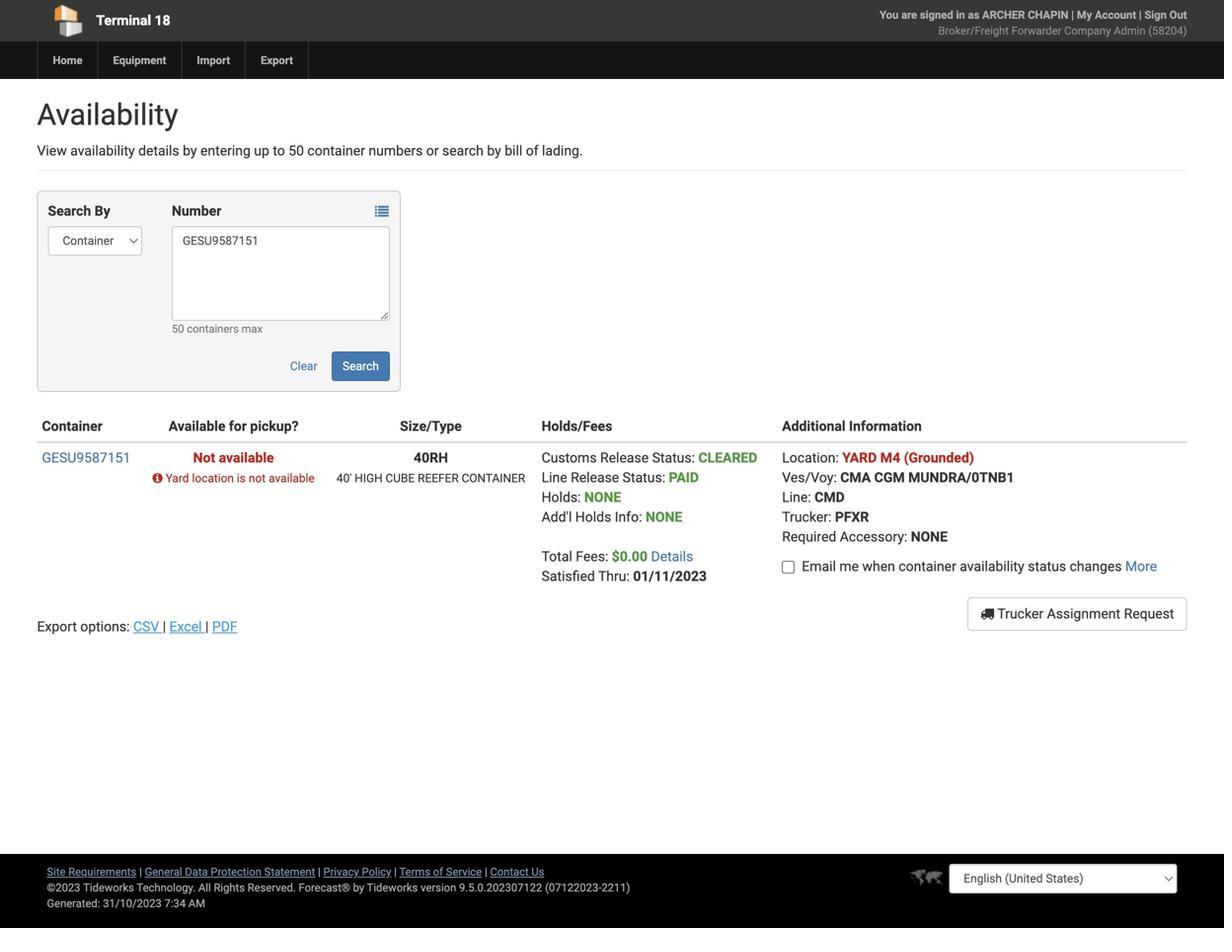 Task type: vqa. For each thing, say whether or not it's contained in the screenshot.
the Assignment
yes



Task type: locate. For each thing, give the bounding box(es) containing it.
assignment
[[1047, 606, 1121, 622]]

cmd
[[815, 489, 845, 505]]

holds
[[575, 509, 611, 525]]

1 vertical spatial search
[[343, 359, 379, 373]]

container right "when"
[[899, 558, 957, 575]]

1 horizontal spatial export
[[261, 54, 293, 67]]

1 horizontal spatial of
[[526, 143, 539, 159]]

0 vertical spatial search
[[48, 203, 91, 219]]

broker/freight
[[938, 24, 1009, 37]]

1 vertical spatial status
[[623, 469, 662, 486]]

paid
[[669, 469, 699, 486]]

50 right to at the left top of page
[[289, 143, 304, 159]]

search for search
[[343, 359, 379, 373]]

:
[[692, 450, 695, 466], [836, 450, 839, 466], [662, 469, 666, 486], [904, 529, 908, 545]]

site requirements link
[[47, 865, 137, 878]]

none
[[584, 489, 621, 505], [646, 509, 683, 525], [911, 529, 948, 545]]

trucker:
[[782, 509, 832, 525]]

0 horizontal spatial availability
[[70, 143, 135, 159]]

holds/fees
[[542, 418, 612, 434]]

0 horizontal spatial 50
[[172, 322, 184, 335]]

number
[[172, 203, 221, 219]]

: left yard
[[836, 450, 839, 466]]

0 vertical spatial availability
[[70, 143, 135, 159]]

of
[[526, 143, 539, 159], [433, 865, 443, 878]]

privacy
[[323, 865, 359, 878]]

or
[[426, 143, 439, 159]]

0 vertical spatial of
[[526, 143, 539, 159]]

| left the my at the top right of the page
[[1071, 8, 1074, 21]]

statement
[[264, 865, 315, 878]]

1 vertical spatial export
[[37, 619, 77, 635]]

location
[[192, 471, 234, 485]]

0 vertical spatial none
[[584, 489, 621, 505]]

import
[[197, 54, 230, 67]]

search left by on the top left of page
[[48, 203, 91, 219]]

csv link
[[133, 619, 163, 635]]

equipment link
[[97, 41, 181, 79]]

50 left containers
[[172, 322, 184, 335]]

by down privacy policy link
[[353, 881, 364, 894]]

additional
[[782, 418, 846, 434]]

2 vertical spatial none
[[911, 529, 948, 545]]

not available
[[193, 450, 274, 466]]

1 vertical spatial none
[[646, 509, 683, 525]]

excel link
[[169, 619, 205, 635]]

trucker
[[998, 606, 1044, 622]]

container right to at the left top of page
[[307, 143, 365, 159]]

export down terminal 18 'link'
[[261, 54, 293, 67]]

of up version
[[433, 865, 443, 878]]

satisfied
[[542, 568, 595, 584]]

0 horizontal spatial export
[[37, 619, 77, 635]]

by right "details"
[[183, 143, 197, 159]]

export left options:
[[37, 619, 77, 635]]

availability up truck image
[[960, 558, 1025, 575]]

available for pickup?
[[169, 418, 299, 434]]

email
[[802, 558, 836, 575]]

1 horizontal spatial none
[[646, 509, 683, 525]]

1 horizontal spatial by
[[353, 881, 364, 894]]

1 horizontal spatial availability
[[960, 558, 1025, 575]]

clear
[[290, 359, 317, 373]]

0 horizontal spatial search
[[48, 203, 91, 219]]

none inside location : yard m4 (grounded) ves/voy: cma cgm mundra/0tnb1 line: cmd trucker: pfxr required accessory : none
[[911, 529, 948, 545]]

customs
[[542, 450, 597, 466]]

customs release status : cleared line release status : paid holds: none add'l holds info: none
[[542, 450, 758, 525]]

location : yard m4 (grounded) ves/voy: cma cgm mundra/0tnb1 line: cmd trucker: pfxr required accessory : none
[[782, 450, 1015, 545]]

of right bill
[[526, 143, 539, 159]]

info circle image
[[153, 472, 163, 484]]

email me when container availability status changes more
[[802, 558, 1157, 575]]

truck image
[[981, 607, 994, 621]]

0 vertical spatial release
[[600, 450, 649, 466]]

search right clear
[[343, 359, 379, 373]]

by left bill
[[487, 143, 501, 159]]

search for search by
[[48, 203, 91, 219]]

0 horizontal spatial of
[[433, 865, 443, 878]]

availability
[[70, 143, 135, 159], [960, 558, 1025, 575]]

none right accessory
[[911, 529, 948, 545]]

2211)
[[602, 881, 630, 894]]

required
[[782, 529, 836, 545]]

0 horizontal spatial none
[[584, 489, 621, 505]]

changes
[[1070, 558, 1122, 575]]

size/type
[[400, 418, 462, 434]]

2 horizontal spatial none
[[911, 529, 948, 545]]

1 vertical spatial available
[[269, 471, 315, 485]]

contact
[[490, 865, 529, 878]]

|
[[1071, 8, 1074, 21], [1139, 8, 1142, 21], [163, 619, 166, 635], [205, 619, 209, 635], [139, 865, 142, 878], [318, 865, 321, 878], [394, 865, 397, 878], [485, 865, 487, 878]]

0 vertical spatial export
[[261, 54, 293, 67]]

available right not
[[269, 471, 315, 485]]

total fees: $0.00 details satisfied thru: 01/11/2023
[[542, 548, 707, 584]]

| left sign
[[1139, 8, 1142, 21]]

©2023 tideworks
[[47, 881, 134, 894]]

: up paid
[[692, 450, 695, 466]]

release right customs
[[600, 450, 649, 466]]

status left paid
[[623, 469, 662, 486]]

availability
[[37, 97, 178, 132]]

protection
[[211, 865, 262, 878]]

general data protection statement link
[[145, 865, 315, 878]]

| right csv
[[163, 619, 166, 635]]

not
[[249, 471, 266, 485]]

50
[[289, 143, 304, 159], [172, 322, 184, 335]]

(grounded)
[[904, 450, 974, 466]]

site
[[47, 865, 66, 878]]

archer
[[982, 8, 1025, 21]]

0 vertical spatial 50
[[289, 143, 304, 159]]

cgm
[[874, 469, 905, 486]]

high
[[355, 471, 383, 485]]

numbers
[[369, 143, 423, 159]]

none up holds at the left of page
[[584, 489, 621, 505]]

terminal 18 link
[[37, 0, 499, 41]]

| left general at the left bottom
[[139, 865, 142, 878]]

availability down availability at left
[[70, 143, 135, 159]]

line
[[542, 469, 567, 486]]

requirements
[[68, 865, 137, 878]]

| up 9.5.0.202307122
[[485, 865, 487, 878]]

$0.00
[[612, 548, 648, 565]]

me
[[840, 558, 859, 575]]

admin
[[1114, 24, 1146, 37]]

terms of service link
[[399, 865, 482, 878]]

release down customs
[[571, 469, 619, 486]]

import link
[[181, 41, 245, 79]]

available up the is
[[219, 450, 274, 466]]

container
[[462, 471, 525, 485]]

2 horizontal spatial by
[[487, 143, 501, 159]]

bill
[[505, 143, 523, 159]]

none right info:
[[646, 509, 683, 525]]

details
[[138, 143, 179, 159]]

| up forecast®
[[318, 865, 321, 878]]

by inside the site requirements | general data protection statement | privacy policy | terms of service | contact us ©2023 tideworks technology. all rights reserved. forecast® by tideworks version 9.5.0.202307122 (07122023-2211) generated: 31/10/2023 7:34 am
[[353, 881, 364, 894]]

by
[[183, 143, 197, 159], [487, 143, 501, 159], [353, 881, 364, 894]]

1 horizontal spatial container
[[899, 558, 957, 575]]

search by
[[48, 203, 110, 219]]

available
[[219, 450, 274, 466], [269, 471, 315, 485]]

policy
[[362, 865, 391, 878]]

container
[[307, 143, 365, 159], [899, 558, 957, 575]]

terminal
[[96, 12, 151, 29]]

cube
[[386, 471, 415, 485]]

available
[[169, 418, 226, 434]]

1 vertical spatial of
[[433, 865, 443, 878]]

more
[[1125, 558, 1157, 575]]

(58204)
[[1149, 24, 1187, 37]]

gesu9587151 link
[[42, 450, 131, 466]]

0 vertical spatial container
[[307, 143, 365, 159]]

search inside search button
[[343, 359, 379, 373]]

None checkbox
[[782, 561, 795, 574]]

status up paid
[[652, 450, 692, 466]]

Number text field
[[172, 226, 390, 321]]

1 horizontal spatial search
[[343, 359, 379, 373]]

csv
[[133, 619, 159, 635]]



Task type: describe. For each thing, give the bounding box(es) containing it.
max
[[242, 322, 263, 335]]

container
[[42, 418, 103, 434]]

01/11/2023
[[633, 568, 707, 584]]

data
[[185, 865, 208, 878]]

: down cgm
[[904, 529, 908, 545]]

export for export
[[261, 54, 293, 67]]

search
[[442, 143, 484, 159]]

for
[[229, 418, 247, 434]]

m4
[[880, 450, 901, 466]]

show list image
[[375, 205, 389, 219]]

you are signed in as archer chapin | my account | sign out broker/freight forwarder company admin (58204)
[[880, 8, 1187, 37]]

am
[[188, 897, 205, 910]]

pickup?
[[250, 418, 299, 434]]

contact us link
[[490, 865, 544, 878]]

7:34
[[164, 897, 186, 910]]

sign
[[1145, 8, 1167, 21]]

1 vertical spatial 50
[[172, 322, 184, 335]]

additional information
[[782, 418, 922, 434]]

home link
[[37, 41, 97, 79]]

cleared
[[698, 450, 758, 466]]

search button
[[332, 351, 390, 381]]

equipment
[[113, 54, 166, 67]]

reefer
[[418, 471, 459, 485]]

ves/voy:
[[782, 469, 837, 486]]

pdf
[[212, 619, 238, 635]]

trucker assignment request
[[994, 606, 1174, 622]]

more link
[[1125, 558, 1157, 575]]

fees:
[[576, 548, 608, 565]]

reserved.
[[248, 881, 296, 894]]

40'
[[337, 471, 352, 485]]

(07122023-
[[545, 881, 602, 894]]

are
[[901, 8, 917, 21]]

view
[[37, 143, 67, 159]]

of inside the site requirements | general data protection statement | privacy policy | terms of service | contact us ©2023 tideworks technology. all rights reserved. forecast® by tideworks version 9.5.0.202307122 (07122023-2211) generated: 31/10/2023 7:34 am
[[433, 865, 443, 878]]

add'l
[[542, 509, 572, 525]]

location
[[782, 450, 836, 466]]

options:
[[80, 619, 130, 635]]

chapin
[[1028, 8, 1069, 21]]

export link
[[245, 41, 308, 79]]

rights
[[214, 881, 245, 894]]

yard
[[166, 471, 189, 485]]

as
[[968, 8, 980, 21]]

all
[[198, 881, 211, 894]]

company
[[1064, 24, 1111, 37]]

0 vertical spatial available
[[219, 450, 274, 466]]

trucker assignment request button
[[968, 597, 1187, 631]]

| left pdf link
[[205, 619, 209, 635]]

0 horizontal spatial by
[[183, 143, 197, 159]]

holds:
[[542, 489, 581, 505]]

1 horizontal spatial 50
[[289, 143, 304, 159]]

mundra/0tnb1
[[908, 469, 1015, 486]]

0 horizontal spatial container
[[307, 143, 365, 159]]

to
[[273, 143, 285, 159]]

18
[[155, 12, 170, 29]]

1 vertical spatial container
[[899, 558, 957, 575]]

: left paid
[[662, 469, 666, 486]]

pdf link
[[212, 619, 238, 635]]

request
[[1124, 606, 1174, 622]]

0 vertical spatial status
[[652, 450, 692, 466]]

40rh 40' high cube reefer container
[[337, 450, 525, 485]]

1 vertical spatial availability
[[960, 558, 1025, 575]]

you
[[880, 8, 899, 21]]

technology.
[[137, 881, 196, 894]]

export for export options: csv | excel | pdf
[[37, 619, 77, 635]]

gesu9587151
[[42, 450, 131, 466]]

us
[[532, 865, 544, 878]]

9.5.0.202307122
[[459, 881, 542, 894]]

general
[[145, 865, 182, 878]]

information
[[849, 418, 922, 434]]

out
[[1170, 8, 1187, 21]]

is
[[237, 471, 246, 485]]

version
[[421, 881, 456, 894]]

terms
[[399, 865, 430, 878]]

tideworks
[[367, 881, 418, 894]]

excel
[[169, 619, 202, 635]]

40rh
[[414, 450, 448, 466]]

not
[[193, 450, 215, 466]]

up
[[254, 143, 269, 159]]

1 vertical spatial release
[[571, 469, 619, 486]]

sign out link
[[1145, 8, 1187, 21]]

details
[[651, 548, 693, 565]]

containers
[[187, 322, 239, 335]]

signed
[[920, 8, 953, 21]]

home
[[53, 54, 82, 67]]

yard location is not available
[[163, 471, 315, 485]]

status
[[1028, 558, 1066, 575]]

| up tideworks
[[394, 865, 397, 878]]



